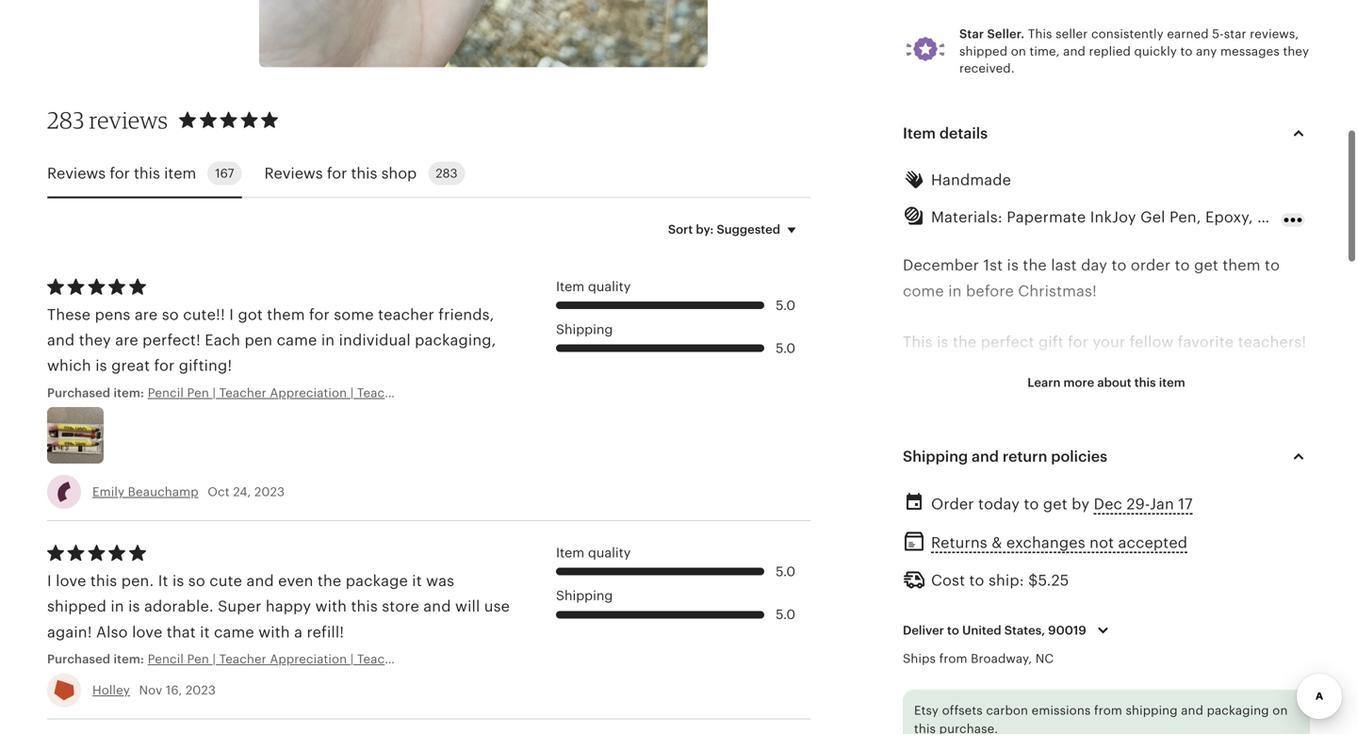 Task type: describe. For each thing, give the bounding box(es) containing it.
purchased item: pencil pen | teacher appreciation | teacher's day | teacher gift | refillable gel pen for with
[[47, 653, 637, 667]]

is down 'come'
[[937, 334, 949, 351]]

tab list containing reviews for this item
[[47, 150, 811, 198]]

these
[[1251, 437, 1291, 454]]

will
[[455, 598, 480, 615]]

them inside december 1st is the last day to order to get them to come in before christmas!
[[1223, 257, 1261, 274]]

super
[[218, 598, 262, 615]]

teacher
[[378, 306, 435, 323]]

for right gift
[[1069, 334, 1089, 351]]

more
[[1064, 376, 1095, 390]]

teachers!
[[1239, 334, 1307, 351]]

is inside december 1st is the last day to order to get them to come in before christmas!
[[1008, 257, 1019, 274]]

17
[[1179, 496, 1194, 513]]

materials: papermate inkjoy gel pen, epoxy, vinyl
[[932, 209, 1294, 226]]

this is the perfect gift for your fellow favorite teachers!
[[903, 334, 1307, 351]]

comes
[[903, 437, 952, 454]]

5.25
[[1039, 573, 1070, 590]]

for left shop
[[327, 165, 347, 182]]

packaging,
[[415, 332, 497, 349]]

0 horizontal spatial love
[[56, 573, 86, 590]]

quality for these pens are so cute!! i got them for some teacher friends, and they are perfect! each pen came in individual packaging, which is great for gifting!
[[588, 279, 631, 294]]

and inside these pens are so cute!! i got them for some teacher friends, and they are perfect! each pen came in individual packaging, which is great for gifting!
[[47, 332, 75, 349]]

so inside i love this pen. it is so cute and even the package it was shipped in is adorable. super happy with this store and will use again! also love that it came with a refill!
[[188, 573, 205, 590]]

etsy offsets carbon emissions from shipping and packaging on this purchase.
[[915, 704, 1289, 735]]

being
[[903, 462, 945, 479]]

on for packaging
[[1273, 704, 1289, 718]]

reviews for this shop
[[265, 165, 417, 182]]

of
[[1231, 437, 1246, 454]]

teacher down gifting!
[[219, 386, 267, 400]]

emily beauchamp link
[[92, 485, 199, 499]]

was
[[426, 573, 455, 590]]

use
[[484, 598, 510, 615]]

sort by: suggested button
[[654, 210, 818, 249]]

learn more about this item button
[[1014, 366, 1200, 400]]

deliver to united states, 90019 button
[[889, 611, 1129, 651]]

0 horizontal spatial papermate
[[1007, 209, 1087, 226]]

black
[[952, 411, 992, 428]]

2 5.0 from the top
[[776, 341, 796, 356]]

and inside "dropdown button"
[[972, 448, 1000, 465]]

pencil inside pencil pen that is made with a papermate inkjoy gel pen in black ink, glitter, and epoxy. each pen ordered comes with a gel ink refill. due to the nature of these being handmade, slight variations may occur.
[[903, 385, 948, 402]]

received.
[[960, 61, 1015, 75]]

shipping inside shipping and return policies "dropdown button"
[[903, 448, 969, 465]]

came inside i love this pen. it is so cute and even the package it was shipped in is adorable. super happy with this store and will use again! also love that it came with a refill!
[[214, 624, 254, 641]]

pen,
[[1170, 209, 1202, 226]]

great
[[111, 358, 150, 375]]

not
[[1090, 535, 1115, 552]]

to right day
[[1112, 257, 1127, 274]]

the inside i love this pen. it is so cute and even the package it was shipped in is adorable. super happy with this store and will use again! also love that it came with a refill!
[[318, 573, 342, 590]]

jan
[[1150, 496, 1175, 513]]

appreciation for happy
[[270, 653, 347, 667]]

deliver
[[903, 624, 945, 638]]

came inside these pens are so cute!! i got them for some teacher friends, and they are perfect! each pen came in individual packaging, which is great for gifting!
[[277, 332, 317, 349]]

inkjoy inside pencil pen that is made with a papermate inkjoy gel pen in black ink, glitter, and epoxy. each pen ordered comes with a gel ink refill. due to the nature of these being handmade, slight variations may occur.
[[1210, 385, 1256, 402]]

24,
[[233, 485, 251, 499]]

order
[[932, 496, 975, 513]]

gift for these pens are so cute!! i got them for some teacher friends, and they are perfect! each pen came in individual packaging, which is great for gifting!
[[500, 386, 522, 400]]

this down reviews
[[134, 165, 160, 182]]

it
[[158, 573, 168, 590]]

day for this
[[417, 653, 439, 667]]

they inside this seller consistently earned 5-star reviews, shipped on time, and replied quickly to any messages they received.
[[1284, 44, 1310, 58]]

facebook:
[[903, 539, 980, 556]]

$
[[1029, 573, 1039, 590]]

item details
[[903, 125, 988, 142]]

ink,
[[996, 411, 1022, 428]]

0 horizontal spatial 2023
[[186, 684, 216, 698]]

shipped inside this seller consistently earned 5-star reviews, shipped on time, and replied quickly to any messages they received.
[[960, 44, 1008, 58]]

to inside pencil pen that is made with a papermate inkjoy gel pen in black ink, glitter, and epoxy. each pen ordered comes with a gel ink refill. due to the nature of these being handmade, slight variations may occur.
[[1132, 437, 1148, 454]]

your
[[1093, 334, 1126, 351]]

order today to get by dec 29-jan 17
[[932, 496, 1194, 513]]

pen inside these pens are so cute!! i got them for some teacher friends, and they are perfect! each pen came in individual packaging, which is great for gifting!
[[245, 332, 273, 349]]

pens
[[95, 306, 131, 323]]

0 horizontal spatial from
[[940, 652, 968, 666]]

order
[[1131, 257, 1171, 274]]

to down vinyl at top right
[[1266, 257, 1281, 274]]

quickly
[[1135, 44, 1178, 58]]

gel inside pencil pen that is made with a papermate inkjoy gel pen in black ink, glitter, and epoxy. each pen ordered comes with a gel ink refill. due to the nature of these being handmade, slight variations may occur.
[[1260, 385, 1285, 402]]

90019
[[1049, 624, 1087, 638]]

so inside these pens are so cute!! i got them for some teacher friends, and they are perfect! each pen came in individual packaging, which is great for gifting!
[[162, 306, 179, 323]]

united
[[963, 624, 1002, 638]]

cute!!
[[183, 306, 225, 323]]

shipping
[[1126, 704, 1178, 718]]

this for is
[[903, 334, 933, 351]]

return
[[1003, 448, 1048, 465]]

even
[[278, 573, 314, 590]]

shipped inside i love this pen. it is so cute and even the package it was shipped in is adorable. super happy with this store and will use again! also love that it came with a refill!
[[47, 598, 107, 615]]

item inside dropdown button
[[1160, 376, 1186, 390]]

pencil for i love this pen. it is so cute and even the package it was shipped in is adorable. super happy with this store and will use again! also love that it came with a refill!
[[148, 653, 184, 667]]

emissions
[[1032, 704, 1091, 718]]

to right order
[[1176, 257, 1191, 274]]

reviews for reviews for this shop
[[265, 165, 323, 182]]

and down was at the bottom of the page
[[424, 598, 451, 615]]

seller
[[1056, 27, 1089, 41]]

learn
[[1028, 376, 1061, 390]]

glitter,
[[1026, 411, 1075, 428]]

ships from broadway, nc
[[903, 652, 1054, 666]]

item: for perfect!
[[114, 386, 144, 400]]

1 horizontal spatial a
[[992, 437, 1001, 454]]

they inside these pens are so cute!! i got them for some teacher friends, and they are perfect! each pen came in individual packaging, which is great for gifting!
[[79, 332, 111, 349]]

3 5.0 from the top
[[776, 564, 796, 579]]

consistently
[[1092, 27, 1164, 41]]

etsy
[[915, 704, 939, 718]]

nature
[[1180, 437, 1227, 454]]

accepted
[[1119, 535, 1188, 552]]

item inside dropdown button
[[903, 125, 936, 142]]

deliver to united states, 90019
[[903, 624, 1087, 638]]

in inside i love this pen. it is so cute and even the package it was shipped in is adorable. super happy with this store and will use again! also love that it came with a refill!
[[111, 598, 124, 615]]

283 for 283
[[436, 166, 458, 181]]

1 5.0 from the top
[[776, 298, 796, 313]]

on for shipped
[[1012, 44, 1027, 58]]

packaging
[[1208, 704, 1270, 718]]

time,
[[1030, 44, 1060, 58]]

handmade,
[[950, 462, 1032, 479]]

broadway,
[[971, 652, 1033, 666]]

shipping for these pens are so cute!! i got them for some teacher friends, and they are perfect! each pen came in individual packaging, which is great for gifting!
[[556, 322, 613, 337]]

may
[[1157, 462, 1188, 479]]

carbon
[[987, 704, 1029, 718]]

exchanges
[[1007, 535, 1086, 552]]

ships
[[903, 652, 936, 666]]

item: for in
[[114, 653, 144, 667]]

each inside pencil pen that is made with a papermate inkjoy gel pen in black ink, glitter, and epoxy. each pen ordered comes with a gel ink refill. due to the nature of these being handmade, slight variations may occur.
[[1162, 411, 1198, 428]]

0 vertical spatial @leahdanaedesigns
[[986, 565, 1134, 582]]

about
[[1098, 376, 1132, 390]]

seller.
[[988, 27, 1025, 41]]

package
[[346, 573, 408, 590]]

item quality for these pens are so cute!! i got them for some teacher friends, and they are perfect! each pen came in individual packaging, which is great for gifting!
[[556, 279, 631, 294]]

earned
[[1168, 27, 1210, 41]]

appreciation for in
[[270, 386, 347, 400]]

and inside 'etsy offsets carbon emissions from shipping and packaging on this purchase.'
[[1182, 704, 1204, 718]]

messages
[[1221, 44, 1280, 58]]

1 vertical spatial @leahdanaedesigns
[[958, 590, 1106, 607]]

by:
[[696, 222, 714, 237]]

this for seller
[[1029, 27, 1053, 41]]

shipping for i love this pen. it is so cute and even the package it was shipped in is adorable. super happy with this store and will use again! also love that it came with a refill!
[[556, 589, 613, 604]]

29-
[[1127, 496, 1150, 513]]



Task type: vqa. For each thing, say whether or not it's contained in the screenshot.
the top get
yes



Task type: locate. For each thing, give the bounding box(es) containing it.
made
[[1033, 385, 1074, 402]]

1 purchased item: pencil pen | teacher appreciation | teacher's day | teacher gift | refillable gel pen from the top
[[47, 386, 637, 400]]

2 pencil pen | teacher appreciation | teacher's day | teacher gift | refillable gel pen link from the top
[[148, 651, 637, 668]]

0 vertical spatial 283
[[47, 106, 84, 134]]

5-
[[1213, 27, 1225, 41]]

1 vertical spatial quality
[[588, 546, 631, 561]]

dec 29-jan 17 button
[[1094, 491, 1194, 518]]

the inside pencil pen that is made with a papermate inkjoy gel pen in black ink, glitter, and epoxy. each pen ordered comes with a gel ink refill. due to the nature of these being handmade, slight variations may occur.
[[1152, 437, 1176, 454]]

0 horizontal spatial a
[[294, 624, 303, 641]]

refill!
[[307, 624, 344, 641]]

teacher's for packaging,
[[357, 386, 414, 400]]

each up nature
[[1162, 411, 1198, 428]]

1 horizontal spatial shipped
[[960, 44, 1008, 58]]

1st
[[984, 257, 1003, 274]]

1 vertical spatial day
[[417, 653, 439, 667]]

0 vertical spatial refillable
[[532, 386, 588, 400]]

teacher's for this
[[357, 653, 414, 667]]

this left pen.
[[90, 573, 117, 590]]

2 quality from the top
[[588, 546, 631, 561]]

0 vertical spatial from
[[940, 652, 968, 666]]

i inside i love this pen. it is so cute and even the package it was shipped in is adorable. super happy with this store and will use again! also love that it came with a refill!
[[47, 573, 52, 590]]

with
[[1078, 385, 1109, 402], [957, 437, 988, 454], [316, 598, 347, 615], [259, 624, 290, 641]]

replied
[[1090, 44, 1132, 58]]

december
[[903, 257, 980, 274]]

each up gifting!
[[205, 332, 241, 349]]

purchased for i love this pen. it is so cute and even the package it was shipped in is adorable. super happy with this store and will use again! also love that it came with a refill!
[[47, 653, 111, 667]]

dec
[[1094, 496, 1123, 513]]

0 horizontal spatial it
[[200, 624, 210, 641]]

a
[[1114, 385, 1122, 402], [992, 437, 1001, 454], [294, 624, 303, 641]]

0 vertical spatial it
[[412, 573, 422, 590]]

1 vertical spatial appreciation
[[270, 653, 347, 667]]

vinyl
[[1258, 209, 1294, 226]]

2 gift from the top
[[500, 653, 522, 667]]

pen
[[952, 385, 979, 402], [187, 386, 209, 400], [615, 386, 637, 400], [903, 411, 931, 428], [187, 653, 209, 667], [615, 653, 637, 667]]

1 day from the top
[[417, 386, 439, 400]]

came left individual
[[277, 332, 317, 349]]

is right 1st
[[1008, 257, 1019, 274]]

i love this pen. it is so cute and even the package it was shipped in is adorable. super happy with this store and will use again! also love that it came with a refill!
[[47, 573, 510, 641]]

the right even
[[318, 573, 342, 590]]

1 item: from the top
[[114, 386, 144, 400]]

states,
[[1005, 624, 1046, 638]]

1 vertical spatial pencil pen | teacher appreciation | teacher's day | teacher gift | refillable gel pen link
[[148, 651, 637, 668]]

0 vertical spatial quality
[[588, 279, 631, 294]]

the up may
[[1152, 437, 1176, 454]]

1 teacher's from the top
[[357, 386, 414, 400]]

in
[[949, 283, 962, 300], [321, 332, 335, 349], [935, 411, 948, 428], [111, 598, 124, 615]]

is inside these pens are so cute!! i got them for some teacher friends, and they are perfect! each pen came in individual packaging, which is great for gifting!
[[95, 358, 107, 375]]

come
[[903, 283, 945, 300]]

1 vertical spatial love
[[132, 624, 163, 641]]

cost to ship: $ 5.25
[[932, 573, 1070, 590]]

get inside december 1st is the last day to order to get them to come in before christmas!
[[1195, 257, 1219, 274]]

star
[[1225, 27, 1247, 41]]

4 5.0 from the top
[[776, 607, 796, 622]]

0 horizontal spatial this
[[903, 334, 933, 351]]

is left great
[[95, 358, 107, 375]]

item left 167
[[164, 165, 196, 182]]

ordered
[[1234, 411, 1293, 428]]

them down epoxy,
[[1223, 257, 1261, 274]]

pen inside pencil pen that is made with a papermate inkjoy gel pen in black ink, glitter, and epoxy. each pen ordered comes with a gel ink refill. due to the nature of these being handmade, slight variations may occur.
[[1202, 411, 1230, 428]]

item quality for i love this pen. it is so cute and even the package it was shipped in is adorable. super happy with this store and will use again! also love that it came with a refill!
[[556, 546, 631, 561]]

1 horizontal spatial it
[[412, 573, 422, 590]]

for down reviews
[[110, 165, 130, 182]]

that down the adorable.
[[167, 624, 196, 641]]

283 left reviews
[[47, 106, 84, 134]]

i
[[229, 306, 234, 323], [47, 573, 52, 590]]

1 vertical spatial shipping
[[903, 448, 969, 465]]

so up perfect!
[[162, 306, 179, 323]]

came
[[277, 332, 317, 349], [214, 624, 254, 641]]

this inside this seller consistently earned 5-star reviews, shipped on time, and replied quickly to any messages they received.
[[1029, 27, 1053, 41]]

this inside 'etsy offsets carbon emissions from shipping and packaging on this purchase.'
[[915, 722, 936, 735]]

teacher down super
[[219, 653, 267, 667]]

happy
[[266, 598, 311, 615]]

2 item quality from the top
[[556, 546, 631, 561]]

and right shipping
[[1182, 704, 1204, 718]]

from left shipping
[[1095, 704, 1123, 718]]

love right also
[[132, 624, 163, 641]]

on inside 'etsy offsets carbon emissions from shipping and packaging on this purchase.'
[[1273, 704, 1289, 718]]

for left some
[[309, 306, 330, 323]]

in up also
[[111, 598, 124, 615]]

pencil pen that is made with a papermate inkjoy gel pen in black ink, glitter, and epoxy. each pen ordered comes with a gel ink refill. due to the nature of these being handmade, slight variations may occur.
[[903, 385, 1293, 479]]

0 vertical spatial item:
[[114, 386, 144, 400]]

1 vertical spatial so
[[188, 573, 205, 590]]

0 vertical spatial this
[[1029, 27, 1053, 41]]

day down "packaging,"
[[417, 386, 439, 400]]

quality
[[588, 279, 631, 294], [588, 546, 631, 561]]

in inside pencil pen that is made with a papermate inkjoy gel pen in black ink, glitter, and epoxy. each pen ordered comes with a gel ink refill. due to the nature of these being handmade, slight variations may occur.
[[935, 411, 948, 428]]

1 vertical spatial on
[[1273, 704, 1289, 718]]

0 horizontal spatial get
[[1044, 496, 1068, 513]]

0 horizontal spatial shipped
[[47, 598, 107, 615]]

1 vertical spatial inkjoy
[[1210, 385, 1256, 402]]

2 appreciation from the top
[[270, 653, 347, 667]]

1 vertical spatial i
[[47, 573, 52, 590]]

cost
[[932, 573, 966, 590]]

is right it
[[173, 573, 184, 590]]

some
[[334, 306, 374, 323]]

this down package
[[351, 598, 378, 615]]

1 vertical spatial them
[[267, 306, 305, 323]]

0 vertical spatial shipping
[[556, 322, 613, 337]]

|
[[213, 386, 216, 400], [351, 386, 354, 400], [443, 386, 446, 400], [526, 386, 529, 400], [213, 653, 216, 667], [351, 653, 354, 667], [443, 653, 446, 667], [526, 653, 529, 667]]

policies
[[1052, 448, 1108, 465]]

2 horizontal spatial a
[[1114, 385, 1122, 402]]

0 vertical spatial papermate
[[1007, 209, 1087, 226]]

item: down also
[[114, 653, 144, 667]]

reviews down 283 reviews
[[47, 165, 106, 182]]

purchased down which
[[47, 386, 111, 400]]

1 horizontal spatial this
[[1029, 27, 1053, 41]]

1 horizontal spatial 283
[[436, 166, 458, 181]]

0 horizontal spatial so
[[162, 306, 179, 323]]

gel
[[1005, 437, 1028, 454]]

1 vertical spatial get
[[1044, 496, 1068, 513]]

2 vertical spatial a
[[294, 624, 303, 641]]

0 horizontal spatial on
[[1012, 44, 1027, 58]]

store
[[382, 598, 420, 615]]

0 horizontal spatial pen
[[245, 332, 273, 349]]

handmade
[[932, 172, 1012, 189]]

283 for 283 reviews
[[47, 106, 84, 134]]

0 horizontal spatial that
[[167, 624, 196, 641]]

papermate inside pencil pen that is made with a papermate inkjoy gel pen in black ink, glitter, and epoxy. each pen ordered comes with a gel ink refill. due to the nature of these being handmade, slight variations may occur.
[[1126, 385, 1206, 402]]

2 vertical spatial shipping
[[556, 589, 613, 604]]

0 vertical spatial purchased item: pencil pen | teacher appreciation | teacher's day | teacher gift | refillable gel pen
[[47, 386, 637, 400]]

1 vertical spatial 283
[[436, 166, 458, 181]]

1 vertical spatial purchased
[[47, 653, 111, 667]]

get left by
[[1044, 496, 1068, 513]]

day for packaging,
[[417, 386, 439, 400]]

1 horizontal spatial each
[[1162, 411, 1198, 428]]

pencil pen | teacher appreciation | teacher's day | teacher gift | refillable gel pen link
[[148, 385, 637, 402], [148, 651, 637, 668]]

purchased for these pens are so cute!! i got them for some teacher friends, and they are perfect! each pen came in individual packaging, which is great for gifting!
[[47, 386, 111, 400]]

purchased item: pencil pen | teacher appreciation | teacher's day | teacher gift | refillable gel pen down individual
[[47, 386, 637, 400]]

returns & exchanges not accepted button
[[932, 529, 1188, 557]]

inkjoy up the ordered
[[1210, 385, 1256, 402]]

reviews for this item
[[47, 165, 196, 182]]

that inside pencil pen that is made with a papermate inkjoy gel pen in black ink, glitter, and epoxy. each pen ordered comes with a gel ink refill. due to the nature of these being handmade, slight variations may occur.
[[983, 385, 1012, 402]]

1 vertical spatial this
[[903, 334, 933, 351]]

refill.
[[1058, 437, 1095, 454]]

teacher's down store
[[357, 653, 414, 667]]

this seller consistently earned 5-star reviews, shipped on time, and replied quickly to any messages they received.
[[960, 27, 1310, 75]]

0 vertical spatial item
[[164, 165, 196, 182]]

shipped up received.
[[960, 44, 1008, 58]]

to left united
[[948, 624, 960, 638]]

returns & exchanges not accepted
[[932, 535, 1188, 552]]

0 vertical spatial a
[[1114, 385, 1122, 402]]

refillable for these pens are so cute!! i got them for some teacher friends, and they are perfect! each pen came in individual packaging, which is great for gifting!
[[532, 386, 588, 400]]

teacher down "will"
[[449, 653, 497, 667]]

these
[[47, 306, 91, 323]]

the left 'perfect' on the top right of the page
[[953, 334, 977, 351]]

papermate up epoxy.
[[1126, 385, 1206, 402]]

inkjoy up day
[[1091, 209, 1137, 226]]

to right 'today'
[[1025, 496, 1040, 513]]

gift
[[1039, 334, 1064, 351]]

0 horizontal spatial 283
[[47, 106, 84, 134]]

for
[[110, 165, 130, 182], [327, 165, 347, 182], [309, 306, 330, 323], [1069, 334, 1089, 351], [154, 358, 175, 375]]

and inside this seller consistently earned 5-star reviews, shipped on time, and replied quickly to any messages they received.
[[1064, 44, 1086, 58]]

in up comes on the bottom
[[935, 411, 948, 428]]

by
[[1072, 496, 1090, 513]]

returns
[[932, 535, 988, 552]]

on inside this seller consistently earned 5-star reviews, shipped on time, and replied quickly to any messages they received.
[[1012, 44, 1027, 58]]

and up super
[[247, 573, 274, 590]]

is inside pencil pen that is made with a papermate inkjoy gel pen in black ink, glitter, and epoxy. each pen ordered comes with a gel ink refill. due to the nature of these being handmade, slight variations may occur.
[[1017, 385, 1028, 402]]

1 vertical spatial are
[[115, 332, 138, 349]]

@leahdanaedesigns down $
[[958, 590, 1106, 607]]

1 vertical spatial a
[[992, 437, 1001, 454]]

@leahdanaedesigns down danae
[[986, 565, 1134, 582]]

1 horizontal spatial from
[[1095, 704, 1123, 718]]

tiktok:
[[903, 590, 954, 607]]

1 vertical spatial item quality
[[556, 546, 631, 561]]

1 horizontal spatial them
[[1223, 257, 1261, 274]]

teacher's down individual
[[357, 386, 414, 400]]

they down reviews,
[[1284, 44, 1310, 58]]

0 vertical spatial pencil pen | teacher appreciation | teacher's day | teacher gift | refillable gel pen link
[[148, 385, 637, 402]]

and down these
[[47, 332, 75, 349]]

2 purchased from the top
[[47, 653, 111, 667]]

0 vertical spatial love
[[56, 573, 86, 590]]

pen up nature
[[1202, 411, 1230, 428]]

appreciation down refill!
[[270, 653, 347, 667]]

pencil pen | teacher appreciation | teacher's day | teacher gift | refillable gel pen link down individual
[[148, 385, 637, 402]]

2 item: from the top
[[114, 653, 144, 667]]

that up ink,
[[983, 385, 1012, 402]]

0 horizontal spatial each
[[205, 332, 241, 349]]

1 vertical spatial gift
[[500, 653, 522, 667]]

is down pen.
[[128, 598, 140, 615]]

last
[[1052, 257, 1078, 274]]

this left shop
[[351, 165, 378, 182]]

purchased item: pencil pen | teacher appreciation | teacher's day | teacher gift | refillable gel pen for individual
[[47, 386, 637, 400]]

the
[[1024, 257, 1047, 274], [953, 334, 977, 351], [1152, 437, 1176, 454], [318, 573, 342, 590]]

the left last
[[1024, 257, 1047, 274]]

due
[[1099, 437, 1128, 454]]

i inside these pens are so cute!! i got them for some teacher friends, and they are perfect! each pen came in individual packaging, which is great for gifting!
[[229, 306, 234, 323]]

view details of this review photo by emily beauchamp image
[[47, 407, 104, 464]]

to right due
[[1132, 437, 1148, 454]]

purchased down again! at left
[[47, 653, 111, 667]]

suggested
[[717, 222, 781, 237]]

ink
[[1032, 437, 1054, 454]]

0 vertical spatial each
[[205, 332, 241, 349]]

papermate up last
[[1007, 209, 1087, 226]]

pencil pen | teacher appreciation | teacher's day | teacher gift | refillable gel pen link for this
[[148, 651, 637, 668]]

1 vertical spatial shipped
[[47, 598, 107, 615]]

purchased item: pencil pen | teacher appreciation | teacher's day | teacher gift | refillable gel pen down refill!
[[47, 653, 637, 667]]

0 horizontal spatial i
[[47, 573, 52, 590]]

are up great
[[115, 332, 138, 349]]

offsets
[[943, 704, 983, 718]]

appreciation down these pens are so cute!! i got them for some teacher friends, and they are perfect! each pen came in individual packaging, which is great for gifting!
[[270, 386, 347, 400]]

0 vertical spatial so
[[162, 306, 179, 323]]

a left gel
[[992, 437, 1001, 454]]

and up refill.
[[1079, 411, 1106, 428]]

gift for i love this pen. it is so cute and even the package it was shipped in is adorable. super happy with this store and will use again! also love that it came with a refill!
[[500, 653, 522, 667]]

this inside dropdown button
[[1135, 376, 1157, 390]]

for down perfect!
[[154, 358, 175, 375]]

holley
[[92, 684, 130, 698]]

it down the adorable.
[[200, 624, 210, 641]]

1 horizontal spatial on
[[1273, 704, 1289, 718]]

this right about
[[1135, 376, 1157, 390]]

pencil up "16,"
[[148, 653, 184, 667]]

1 horizontal spatial 2023
[[255, 485, 285, 499]]

gift
[[500, 386, 522, 400], [500, 653, 522, 667]]

purchase.
[[940, 722, 999, 735]]

day down store
[[417, 653, 439, 667]]

christmas!
[[1019, 283, 1098, 300]]

0 vertical spatial them
[[1223, 257, 1261, 274]]

1 horizontal spatial papermate
[[1126, 385, 1206, 402]]

1 appreciation from the top
[[270, 386, 347, 400]]

on right packaging
[[1273, 704, 1289, 718]]

teacher down "packaging,"
[[449, 386, 497, 400]]

refillable for i love this pen. it is so cute and even the package it was shipped in is adorable. super happy with this store and will use again! also love that it came with a refill!
[[532, 653, 588, 667]]

1 pencil pen | teacher appreciation | teacher's day | teacher gift | refillable gel pen link from the top
[[148, 385, 637, 402]]

favorite
[[1179, 334, 1235, 351]]

and inside pencil pen that is made with a papermate inkjoy gel pen in black ink, glitter, and epoxy. each pen ordered comes with a gel ink refill. due to the nature of these being handmade, slight variations may occur.
[[1079, 411, 1106, 428]]

i up again! at left
[[47, 573, 52, 590]]

on down seller.
[[1012, 44, 1027, 58]]

beauchamp
[[128, 485, 199, 499]]

i left got at the top of page
[[229, 306, 234, 323]]

and left gel
[[972, 448, 1000, 465]]

1 reviews from the left
[[47, 165, 106, 182]]

in inside december 1st is the last day to order to get them to come in before christmas!
[[949, 283, 962, 300]]

so
[[162, 306, 179, 323], [188, 573, 205, 590]]

a up epoxy.
[[1114, 385, 1122, 402]]

0 vertical spatial came
[[277, 332, 317, 349]]

that inside i love this pen. it is so cute and even the package it was shipped in is adorable. super happy with this store and will use again! also love that it came with a refill!
[[167, 624, 196, 641]]

emily beauchamp oct 24, 2023
[[92, 485, 285, 499]]

today
[[979, 496, 1020, 513]]

pen.
[[121, 573, 154, 590]]

epoxy.
[[1110, 411, 1158, 428]]

item for i love this pen. it is so cute and even the package it was shipped in is adorable. super happy with this store and will use again! also love that it came with a refill!
[[556, 546, 585, 561]]

each
[[205, 332, 241, 349], [1162, 411, 1198, 428]]

in down some
[[321, 332, 335, 349]]

1 vertical spatial came
[[214, 624, 254, 641]]

0 vertical spatial item quality
[[556, 279, 631, 294]]

2 refillable from the top
[[532, 653, 588, 667]]

them inside these pens are so cute!! i got them for some teacher friends, and they are perfect! each pen came in individual packaging, which is great for gifting!
[[267, 306, 305, 323]]

1 item quality from the top
[[556, 279, 631, 294]]

is up ink,
[[1017, 385, 1028, 402]]

appreciation
[[270, 386, 347, 400], [270, 653, 347, 667]]

are right pens
[[135, 306, 158, 323]]

0 vertical spatial item
[[903, 125, 936, 142]]

cute
[[210, 573, 242, 590]]

1 horizontal spatial so
[[188, 573, 205, 590]]

1 horizontal spatial reviews
[[265, 165, 323, 182]]

2 purchased item: pencil pen | teacher appreciation | teacher's day | teacher gift | refillable gel pen from the top
[[47, 653, 637, 667]]

slight
[[1036, 462, 1077, 479]]

these pens are so cute!! i got them for some teacher friends, and they are perfect! each pen came in individual packaging, which is great for gifting!
[[47, 306, 497, 375]]

1 vertical spatial it
[[200, 624, 210, 641]]

sort by: suggested
[[668, 222, 781, 237]]

1 horizontal spatial came
[[277, 332, 317, 349]]

it left was at the bottom of the page
[[412, 573, 422, 590]]

love up again! at left
[[56, 573, 86, 590]]

0 horizontal spatial reviews
[[47, 165, 106, 182]]

in inside these pens are so cute!! i got them for some teacher friends, and they are perfect! each pen came in individual packaging, which is great for gifting!
[[321, 332, 335, 349]]

0 vertical spatial inkjoy
[[1091, 209, 1137, 226]]

0 vertical spatial appreciation
[[270, 386, 347, 400]]

1 horizontal spatial inkjoy
[[1210, 385, 1256, 402]]

0 vertical spatial 2023
[[255, 485, 285, 499]]

came down super
[[214, 624, 254, 641]]

0 horizontal spatial they
[[79, 332, 111, 349]]

1 horizontal spatial i
[[229, 306, 234, 323]]

1 vertical spatial each
[[1162, 411, 1198, 428]]

item for these pens are so cute!! i got them for some teacher friends, and they are perfect! each pen came in individual packaging, which is great for gifting!
[[556, 279, 585, 294]]

each inside these pens are so cute!! i got them for some teacher friends, and they are perfect! each pen came in individual packaging, which is great for gifting!
[[205, 332, 241, 349]]

1 vertical spatial they
[[79, 332, 111, 349]]

1 quality from the top
[[588, 279, 631, 294]]

0 vertical spatial teacher's
[[357, 386, 414, 400]]

to inside this seller consistently earned 5-star reviews, shipped on time, and replied quickly to any messages they received.
[[1181, 44, 1193, 58]]

to right the cost
[[970, 573, 985, 590]]

reviews
[[89, 106, 168, 134]]

so left cute
[[188, 573, 205, 590]]

danae
[[1023, 539, 1069, 556]]

star
[[960, 27, 985, 41]]

item:
[[114, 386, 144, 400], [114, 653, 144, 667]]

from right 'ships'
[[940, 652, 968, 666]]

from inside 'etsy offsets carbon emissions from shipping and packaging on this purchase.'
[[1095, 704, 1123, 718]]

december 1st is the last day to order to get them to come in before christmas!
[[903, 257, 1281, 300]]

1 horizontal spatial love
[[132, 624, 163, 641]]

0 vertical spatial are
[[135, 306, 158, 323]]

1 horizontal spatial pen
[[1202, 411, 1230, 428]]

pencil down great
[[148, 386, 184, 400]]

167
[[215, 166, 234, 181]]

0 horizontal spatial came
[[214, 624, 254, 641]]

1 gift from the top
[[500, 386, 522, 400]]

2 reviews from the left
[[265, 165, 323, 182]]

item inside tab list
[[164, 165, 196, 182]]

shipping and return policies button
[[886, 434, 1328, 479]]

2 teacher's from the top
[[357, 653, 414, 667]]

2 vertical spatial item
[[556, 546, 585, 561]]

0 vertical spatial pen
[[245, 332, 273, 349]]

pencil pen | teacher appreciation | teacher's day | teacher gift | refillable gel pen link for packaging,
[[148, 385, 637, 402]]

item: down great
[[114, 386, 144, 400]]

star seller.
[[960, 27, 1025, 41]]

shipped up again! at left
[[47, 598, 107, 615]]

this
[[1029, 27, 1053, 41], [903, 334, 933, 351]]

2 day from the top
[[417, 653, 439, 667]]

them right got at the top of page
[[267, 306, 305, 323]]

1 horizontal spatial get
[[1195, 257, 1219, 274]]

pencil for these pens are so cute!! i got them for some teacher friends, and they are perfect! each pen came in individual packaging, which is great for gifting!
[[148, 386, 184, 400]]

item down fellow
[[1160, 376, 1186, 390]]

tab list
[[47, 150, 811, 198]]

item quality
[[556, 279, 631, 294], [556, 546, 631, 561]]

to inside dropdown button
[[948, 624, 960, 638]]

this up the time,
[[1029, 27, 1053, 41]]

5.0
[[776, 298, 796, 313], [776, 341, 796, 356], [776, 564, 796, 579], [776, 607, 796, 622]]

epoxy,
[[1206, 209, 1254, 226]]

pen down got at the top of page
[[245, 332, 273, 349]]

1 horizontal spatial item
[[1160, 376, 1186, 390]]

a inside i love this pen. it is so cute and even the package it was shipped in is adorable. super happy with this store and will use again! also love that it came with a refill!
[[294, 624, 303, 641]]

reviews
[[47, 165, 106, 182], [265, 165, 323, 182]]

reviews for reviews for this item
[[47, 165, 106, 182]]

get down pen,
[[1195, 257, 1219, 274]]

1 purchased from the top
[[47, 386, 111, 400]]

quality for i love this pen. it is so cute and even the package it was shipped in is adorable. super happy with this store and will use again! also love that it came with a refill!
[[588, 546, 631, 561]]

1 vertical spatial from
[[1095, 704, 1123, 718]]

0 vertical spatial gift
[[500, 386, 522, 400]]

pencil up comes on the bottom
[[903, 385, 948, 402]]

holley nov 16, 2023
[[92, 684, 216, 698]]

0 horizontal spatial inkjoy
[[1091, 209, 1137, 226]]

a left refill!
[[294, 624, 303, 641]]

0 horizontal spatial them
[[267, 306, 305, 323]]

2023 right "16,"
[[186, 684, 216, 698]]

love
[[56, 573, 86, 590], [132, 624, 163, 641]]

0 vertical spatial shipped
[[960, 44, 1008, 58]]

emily
[[92, 485, 125, 499]]

they down pens
[[79, 332, 111, 349]]

16,
[[166, 684, 182, 698]]

pencil pen | teacher appreciation | teacher's day | teacher gift | refillable gel pen link down store
[[148, 651, 637, 668]]

1 refillable from the top
[[532, 386, 588, 400]]

the inside december 1st is the last day to order to get them to come in before christmas!
[[1024, 257, 1047, 274]]

0 vertical spatial on
[[1012, 44, 1027, 58]]



